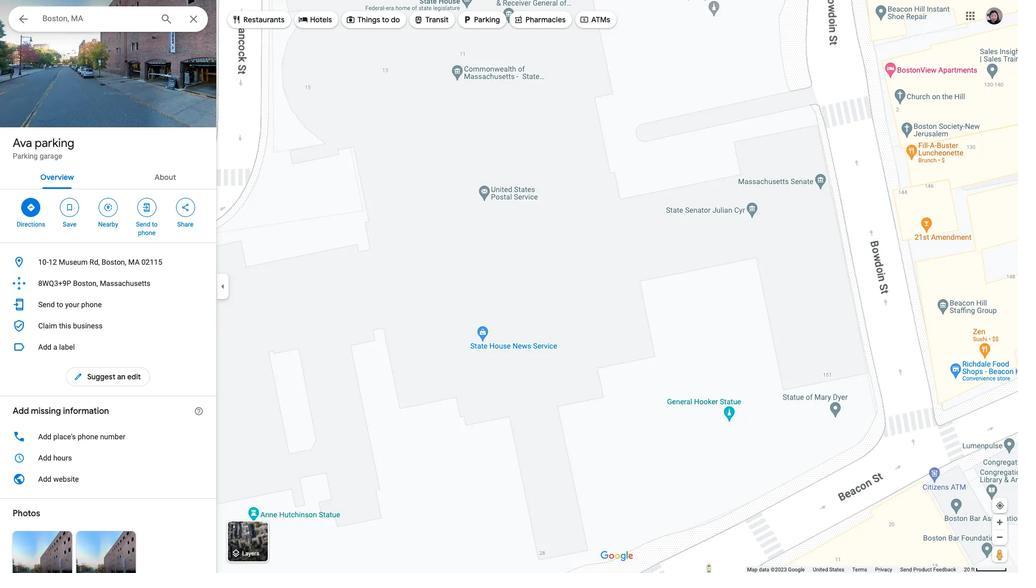 Task type: vqa. For each thing, say whether or not it's contained in the screenshot.
'Privacy'
yes



Task type: locate. For each thing, give the bounding box(es) containing it.
send inside footer
[[901, 567, 913, 573]]

send inside information for ava parking region
[[38, 300, 55, 309]]

about button
[[146, 163, 185, 189]]

0 horizontal spatial send
[[38, 300, 55, 309]]

send product feedback
[[901, 567, 957, 573]]

product
[[914, 567, 933, 573]]


[[580, 14, 590, 25]]

add inside button
[[38, 475, 51, 483]]

do
[[391, 15, 400, 24]]

add a label button
[[0, 336, 217, 358]]

0 horizontal spatial parking
[[13, 152, 38, 160]]

add left hours
[[38, 454, 51, 462]]

add left missing
[[13, 406, 29, 417]]

parking right 
[[474, 15, 500, 24]]

privacy button
[[876, 566, 893, 573]]

save
[[63, 221, 76, 228]]

add inside 'button'
[[38, 343, 51, 351]]

suggest
[[87, 372, 115, 382]]

 transit
[[414, 14, 449, 25]]

0 vertical spatial phone
[[138, 229, 156, 237]]

parking inside ava parking parking garage
[[13, 152, 38, 160]]

phone inside send to phone
[[138, 229, 156, 237]]

information
[[63, 406, 109, 417]]

0 vertical spatial send
[[136, 221, 150, 228]]

to inside send to phone
[[152, 221, 158, 228]]

add for add a label
[[38, 343, 51, 351]]

phone down ''
[[138, 229, 156, 237]]

 parking
[[463, 14, 500, 25]]

add
[[38, 343, 51, 351], [13, 406, 29, 417], [38, 433, 51, 441], [38, 454, 51, 462], [38, 475, 51, 483]]

send left product
[[901, 567, 913, 573]]

add left website
[[38, 475, 51, 483]]

send for send product feedback
[[901, 567, 913, 573]]

phone for place's
[[78, 433, 98, 441]]

0 horizontal spatial boston,
[[73, 279, 98, 288]]

phone
[[138, 229, 156, 237], [81, 300, 102, 309], [78, 433, 98, 441]]

add place's phone number button
[[0, 426, 217, 447]]

business
[[73, 322, 103, 330]]

add inside button
[[38, 454, 51, 462]]

phone right your
[[81, 300, 102, 309]]

directions
[[17, 221, 45, 228]]

claim this business link
[[0, 315, 217, 336]]

this
[[59, 322, 71, 330]]

footer
[[748, 566, 965, 573]]

to
[[382, 15, 390, 24], [152, 221, 158, 228], [57, 300, 63, 309]]


[[232, 14, 241, 25]]

to inside  things to do
[[382, 15, 390, 24]]

20 ft
[[965, 567, 976, 573]]

1 vertical spatial parking
[[13, 152, 38, 160]]

claim this business
[[38, 322, 103, 330]]

boston, inside button
[[73, 279, 98, 288]]

google account: michele murakami  
(michele.murakami@adept.ai) image
[[987, 7, 1004, 24]]

2 horizontal spatial to
[[382, 15, 390, 24]]

1 vertical spatial boston,
[[73, 279, 98, 288]]

tab list containing overview
[[0, 163, 217, 189]]

to for send to phone
[[152, 221, 158, 228]]

add hours
[[38, 454, 72, 462]]

boston,
[[102, 258, 126, 266], [73, 279, 98, 288]]

1 vertical spatial send
[[38, 300, 55, 309]]

2 horizontal spatial send
[[901, 567, 913, 573]]

send inside send to phone
[[136, 221, 150, 228]]

send to your phone button
[[0, 294, 217, 315]]

collapse side panel image
[[217, 281, 229, 292]]

about
[[155, 172, 176, 182]]

overview
[[40, 172, 74, 182]]

0 vertical spatial parking
[[474, 15, 500, 24]]

overview button
[[32, 163, 82, 189]]

zoom in image
[[997, 518, 1005, 526]]

12
[[49, 258, 57, 266]]

parking
[[474, 15, 500, 24], [13, 152, 38, 160]]

to left share
[[152, 221, 158, 228]]

0 vertical spatial to
[[382, 15, 390, 24]]

pharmacies
[[526, 15, 566, 24]]

2 vertical spatial to
[[57, 300, 63, 309]]

privacy
[[876, 567, 893, 573]]

footer containing map data ©2023 google
[[748, 566, 965, 573]]

parking down ava
[[13, 152, 38, 160]]

send to your phone
[[38, 300, 102, 309]]

1 horizontal spatial to
[[152, 221, 158, 228]]

ava
[[13, 136, 32, 151]]

hours
[[53, 454, 72, 462]]

phone right place's
[[78, 433, 98, 441]]

garage
[[40, 152, 62, 160]]

more info image
[[194, 407, 204, 416]]

add inside "button"
[[38, 433, 51, 441]]

website
[[53, 475, 79, 483]]

boston, right rd,
[[102, 258, 126, 266]]

send up the claim at the left bottom of the page
[[38, 300, 55, 309]]


[[26, 202, 36, 213]]

2 vertical spatial send
[[901, 567, 913, 573]]

massachusetts
[[100, 279, 151, 288]]

to left your
[[57, 300, 63, 309]]

to inside button
[[57, 300, 63, 309]]

add website
[[38, 475, 79, 483]]

8wq3+9p boston, massachusetts
[[38, 279, 151, 288]]

0 horizontal spatial to
[[57, 300, 63, 309]]

1 vertical spatial phone
[[81, 300, 102, 309]]


[[17, 12, 30, 27]]

1 horizontal spatial parking
[[474, 15, 500, 24]]

place's
[[53, 433, 76, 441]]

layers
[[242, 550, 259, 557]]

tab list
[[0, 163, 217, 189]]

8wq3+9p
[[38, 279, 71, 288]]

add left a
[[38, 343, 51, 351]]

atms
[[592, 15, 611, 24]]

ava parking parking garage
[[13, 136, 74, 160]]

send down ''
[[136, 221, 150, 228]]

boston, down rd,
[[73, 279, 98, 288]]


[[414, 14, 424, 25]]

ma
[[128, 258, 140, 266]]

1 horizontal spatial boston,
[[102, 258, 126, 266]]


[[65, 202, 74, 213]]

phone inside add place's phone number "button"
[[78, 433, 98, 441]]

an
[[117, 372, 126, 382]]

20 ft button
[[965, 567, 1008, 573]]

1 horizontal spatial send
[[136, 221, 150, 228]]

actions for ava parking region
[[0, 189, 217, 243]]

to left the do
[[382, 15, 390, 24]]

1 vertical spatial to
[[152, 221, 158, 228]]

None field
[[42, 12, 152, 25]]

share
[[177, 221, 194, 228]]

add left place's
[[38, 433, 51, 441]]

send
[[136, 221, 150, 228], [38, 300, 55, 309], [901, 567, 913, 573]]

0 vertical spatial boston,
[[102, 258, 126, 266]]

2 vertical spatial phone
[[78, 433, 98, 441]]



Task type: describe. For each thing, give the bounding box(es) containing it.
send for send to your phone
[[38, 300, 55, 309]]

add place's phone number
[[38, 433, 125, 441]]

10-12 museum rd, boston, ma 02115 button
[[0, 252, 217, 273]]


[[73, 371, 83, 383]]

boston, inside "button"
[[102, 258, 126, 266]]

 button
[[8, 6, 38, 34]]

number
[[100, 433, 125, 441]]

zoom out image
[[997, 533, 1005, 541]]

united states button
[[813, 566, 845, 573]]

tab list inside google maps element
[[0, 163, 217, 189]]

 hotels
[[299, 14, 332, 25]]

united
[[813, 567, 829, 573]]


[[463, 14, 472, 25]]

edit
[[127, 372, 141, 382]]

show street view coverage image
[[993, 547, 1008, 563]]


[[514, 14, 524, 25]]

terms button
[[853, 566, 868, 573]]

museum
[[59, 258, 88, 266]]


[[103, 202, 113, 213]]

parking inside  parking
[[474, 15, 500, 24]]

terms
[[853, 567, 868, 573]]

add website button
[[0, 469, 217, 490]]

photos
[[13, 508, 40, 519]]

 pharmacies
[[514, 14, 566, 25]]

a
[[53, 343, 57, 351]]

phone for to
[[138, 229, 156, 237]]

show your location image
[[996, 501, 1006, 511]]

missing
[[31, 406, 61, 417]]

send for send to phone
[[136, 221, 150, 228]]

parking
[[35, 136, 74, 151]]

send to phone
[[136, 221, 158, 237]]

10-
[[38, 258, 49, 266]]

add missing information
[[13, 406, 109, 417]]

information for ava parking region
[[0, 252, 217, 336]]

 restaurants
[[232, 14, 285, 25]]

things
[[358, 15, 381, 24]]

parking garage button
[[13, 151, 62, 161]]

your
[[65, 300, 79, 309]]


[[181, 202, 190, 213]]

send product feedback button
[[901, 566, 957, 573]]

add hours button
[[0, 447, 217, 469]]

photo of ava parking image
[[0, 0, 217, 127]]

data
[[760, 567, 770, 573]]

20
[[965, 567, 971, 573]]

add a label
[[38, 343, 75, 351]]

none field inside the boston, ma field
[[42, 12, 152, 25]]

10-12 museum rd, boston, ma 02115
[[38, 258, 162, 266]]

ava parking main content
[[0, 0, 217, 573]]

add for add hours
[[38, 454, 51, 462]]

 suggest an edit
[[73, 371, 141, 383]]

02115
[[142, 258, 162, 266]]

 things to do
[[346, 14, 400, 25]]

to for send to your phone
[[57, 300, 63, 309]]

add for add place's phone number
[[38, 433, 51, 441]]


[[346, 14, 356, 25]]

united states
[[813, 567, 845, 573]]

hotels
[[310, 15, 332, 24]]

Boston, MA field
[[8, 6, 208, 32]]

transit
[[426, 15, 449, 24]]


[[142, 202, 152, 213]]


[[299, 14, 308, 25]]

feedback
[[934, 567, 957, 573]]

add for add missing information
[[13, 406, 29, 417]]

map
[[748, 567, 758, 573]]

 atms
[[580, 14, 611, 25]]

phone inside send to your phone button
[[81, 300, 102, 309]]

nearby
[[98, 221, 118, 228]]

 search field
[[8, 6, 208, 34]]

8wq3+9p boston, massachusetts button
[[0, 273, 217, 294]]

google maps element
[[0, 0, 1019, 573]]

states
[[830, 567, 845, 573]]

rd,
[[90, 258, 100, 266]]

footer inside google maps element
[[748, 566, 965, 573]]

©2023
[[771, 567, 787, 573]]

restaurants
[[244, 15, 285, 24]]

google
[[789, 567, 806, 573]]

add for add website
[[38, 475, 51, 483]]

map data ©2023 google
[[748, 567, 806, 573]]

claim
[[38, 322, 57, 330]]

label
[[59, 343, 75, 351]]



